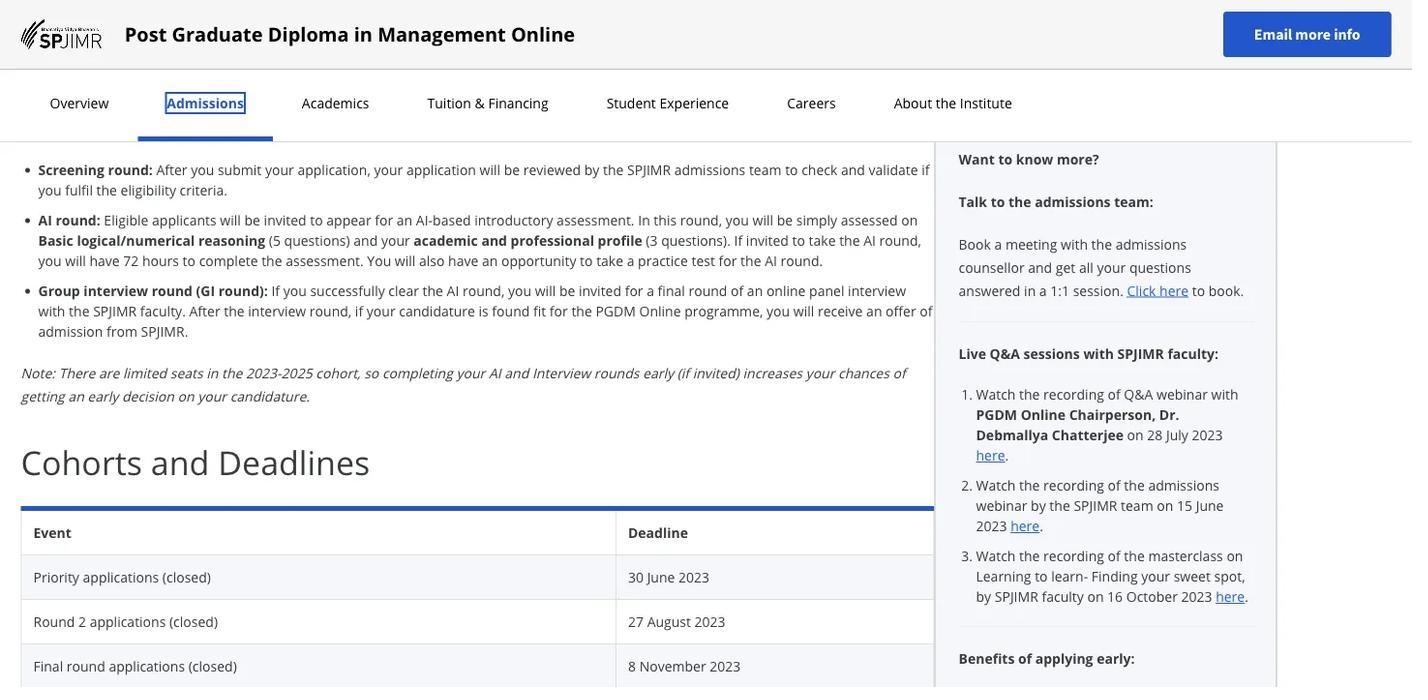 Task type: vqa. For each thing, say whether or not it's contained in the screenshot.
ASSESSED
yes



Task type: describe. For each thing, give the bounding box(es) containing it.
your left application
[[374, 161, 403, 179]]

ai left round.
[[765, 252, 777, 270]]

round.
[[781, 252, 823, 270]]

the down the want to know more?
[[1009, 192, 1032, 211]]

list containing watch the recording of q&a webinar with
[[967, 384, 1253, 607]]

round, down successfully
[[310, 302, 352, 320]]

screening round:
[[38, 161, 153, 179]]

cohort,
[[316, 363, 361, 382]]

admission
[[38, 322, 103, 341]]

will left the simply
[[753, 211, 773, 229]]

0 vertical spatial (closed)
[[162, 568, 211, 587]]

invited)
[[693, 363, 740, 382]]

early:
[[1097, 649, 1135, 667]]

here inside on 28 july 2023 here .
[[976, 446, 1005, 465]]

0 horizontal spatial q&a
[[990, 344, 1020, 363]]

about the institute
[[894, 94, 1012, 112]]

the left the global
[[936, 94, 957, 112]]

info
[[1334, 25, 1361, 44]]

. inside on 28 july 2023 here .
[[1005, 446, 1009, 465]]

the down assessed
[[839, 231, 860, 250]]

pgdm inside the "watch the recording of q&a webinar with pgdm online chairperson, dr. debmallya chatterjee"
[[976, 406, 1017, 424]]

receive
[[818, 302, 863, 320]]

in inside by the financial times masters in management global rankings for 2023!
[[1137, 63, 1149, 82]]

here down questions
[[1160, 281, 1189, 300]]

click
[[1127, 281, 1156, 300]]

&
[[475, 94, 485, 112]]

27
[[628, 613, 644, 631]]

based inside ai round: eligible applicants will be invited to appear for an ai-based introductory assessment. in this round, you will be simply assessed on basic logical/numerical reasoning (5 questions) and your academic and professional profile
[[433, 211, 471, 229]]

panel
[[809, 282, 845, 300]]

email more info button
[[1223, 12, 1392, 57]]

30
[[628, 568, 644, 587]]

be up reasoning
[[244, 211, 260, 229]]

2023 inside watch the recording of the masterclass on learning to learn- finding your sweet spot, by spjimr faculty on 16 october 2023
[[1181, 588, 1212, 606]]

click here link
[[1127, 281, 1189, 300]]

an left offer
[[866, 302, 882, 320]]

criteria.
[[180, 181, 228, 199]]

round, inside (3 questions). if invited to take the ai round, you will have 72 hours to complete the assessment. you will also have an opportunity to take a practice test for the ai round.
[[880, 231, 921, 250]]

30 june 2023
[[628, 568, 710, 587]]

the down debmallya
[[1019, 476, 1040, 495]]

chatterjee
[[1052, 426, 1124, 444]]

sweet
[[1174, 567, 1211, 586]]

the up learning at the bottom of the page
[[1019, 547, 1040, 565]]

logical/numerical
[[77, 231, 195, 250]]

here link for watch the recording of the admissions webinar by the spjimr team on 15 june 2023
[[1011, 517, 1040, 535]]

final
[[33, 657, 63, 676]]

2 have from the left
[[448, 252, 479, 270]]

tuition & financing link
[[422, 94, 554, 112]]

online inside the "watch the recording of q&a webinar with pgdm online chairperson, dr. debmallya chatterjee"
[[1021, 406, 1066, 424]]

0 vertical spatial is
[[160, 120, 170, 138]]

a right book
[[995, 235, 1002, 253]]

0 vertical spatial management
[[378, 21, 506, 47]]

1 have from the left
[[89, 252, 120, 270]]

in inside note: there are limited seats in the 2023-2025 cohort, so completing your ai and interview rounds early (if invited) increases your chances of getting an early decision on your candidature.
[[206, 363, 218, 382]]

recording for chairperson,
[[1044, 385, 1104, 404]]

final round applications (closed)
[[33, 657, 237, 676]]

to up round.
[[792, 231, 805, 250]]

spjimr inside if you successfully clear the ai round, you will be invited for a final round of an online panel interview with the spjimr faculty. after the interview round, if your candidature is found fit for the pgdm online programme, you will receive an offer of admission from spjimr.
[[93, 302, 137, 320]]

will up fit
[[535, 282, 556, 300]]

the inside by the financial times masters in management global rankings for 2023!
[[959, 63, 980, 82]]

about
[[894, 94, 932, 112]]

(5
[[269, 231, 281, 250]]

round: for ai
[[56, 211, 100, 229]]

list item containing watch the recording of q&a webinar with
[[976, 384, 1253, 466]]

here link for watch the recording of the masterclass on learning to learn- finding your sweet spot, by spjimr faculty on 16 october 2023
[[1216, 588, 1245, 606]]

overview link
[[44, 94, 115, 112]]

you left fulfil
[[38, 181, 62, 199]]

on inside on 28 july 2023 here .
[[1127, 426, 1144, 444]]

the
[[21, 120, 44, 138]]

email
[[1254, 25, 1293, 44]]

your right submit
[[265, 161, 294, 179]]

for inside by the financial times masters in management global rankings for 2023!
[[1058, 87, 1077, 105]]

by inside watch the recording of the masterclass on learning to learn- finding your sweet spot, by spjimr faculty on 16 october 2023
[[976, 588, 991, 606]]

of inside note: there are limited seats in the 2023-2025 cohort, so completing your ai and interview rounds early (if invited) increases your chances of getting an early decision on your candidature.
[[893, 363, 906, 382]]

will right the you
[[395, 252, 416, 270]]

diploma
[[268, 21, 349, 47]]

list containing screening round:
[[29, 160, 935, 342]]

clear
[[389, 282, 419, 300]]

opportunity
[[501, 252, 576, 270]]

round, up found
[[463, 282, 505, 300]]

by inside watch the recording of the admissions webinar by the spjimr team on 15 june 2023
[[1031, 497, 1046, 515]]

the down round):
[[224, 302, 245, 320]]

dr.
[[1160, 406, 1180, 424]]

rankings
[[1001, 87, 1055, 105]]

to left book.
[[1192, 281, 1205, 300]]

and inside after you submit your application, your application will be reviewed by the spjimr admissions team to check and validate if you fulfil the eligibility criteria.
[[841, 161, 865, 179]]

screening
[[38, 161, 104, 179]]

masters
[[1083, 63, 1134, 82]]

of inside the "watch the recording of q&a webinar with pgdm online chairperson, dr. debmallya chatterjee"
[[1108, 385, 1121, 404]]

cohorts and deadlines
[[21, 440, 370, 485]]

the right fit
[[572, 302, 592, 320]]

in inside book a meeting with the admissions counsellor and get all your questions answered in a 1:1 session.
[[1024, 281, 1036, 300]]

hours
[[142, 252, 179, 270]]

2023 inside watch the recording of the admissions webinar by the spjimr team on 15 june 2023
[[976, 517, 1007, 535]]

watch for watch the recording of the masterclass on learning to learn- finding your sweet spot, by spjimr faculty on 16 october 2023
[[976, 547, 1016, 565]]

to right want at the top of the page
[[998, 150, 1013, 168]]

watch for watch the recording of the admissions webinar by the spjimr team on 15 june 2023
[[976, 476, 1016, 495]]

to right hours
[[183, 252, 196, 270]]

priority applications (closed)
[[33, 568, 211, 587]]

spjimr inside after you submit your application, your application will be reviewed by the spjimr admissions team to check and validate if you fulfil the eligibility criteria.
[[627, 161, 671, 179]]

for right fit
[[550, 302, 568, 320]]

an inside note: there are limited seats in the 2023-2025 cohort, so completing your ai and interview rounds early (if invited) increases your chances of getting an early decision on your candidature.
[[68, 387, 84, 405]]

27 august 2023
[[628, 613, 726, 631]]

click here to book.
[[1127, 281, 1244, 300]]

check
[[802, 161, 838, 179]]

with up application
[[395, 120, 422, 138]]

applicants
[[152, 211, 217, 229]]

0 vertical spatial based
[[300, 120, 339, 138]]

with inside book a meeting with the admissions counsellor and get all your questions answered in a 1:1 session.
[[1061, 235, 1088, 253]]

here . for webinar
[[1011, 517, 1043, 535]]

live q&a sessions with spjimr faculty:
[[959, 344, 1219, 363]]

book
[[959, 235, 991, 253]]

ai round: eligible applicants will be invited to appear for an ai-based introductory assessment. in this round, you will be simply assessed on basic logical/numerical reasoning (5 questions) and your academic and professional profile
[[38, 211, 918, 250]]

to inside watch the recording of the masterclass on learning to learn- finding your sweet spot, by spjimr faculty on 16 october 2023
[[1035, 567, 1048, 586]]

cohorts
[[21, 440, 142, 485]]

questions
[[1130, 258, 1191, 276]]

the right reviewed
[[603, 161, 624, 179]]

for left final
[[625, 282, 643, 300]]

1 horizontal spatial process
[[168, 51, 287, 96]]

about the institute link
[[888, 94, 1018, 112]]

2023 inside on 28 july 2023 here .
[[1192, 426, 1223, 444]]

spjimr inside watch the recording of the masterclass on learning to learn- finding your sweet spot, by spjimr faculty on 16 october 2023
[[995, 588, 1039, 606]]

is inside if you successfully clear the ai round, you will be invited for a final round of an online panel interview with the spjimr faculty. after the interview round, if your candidature is found fit for the pgdm online programme, you will receive an offer of admission from spjimr.
[[479, 302, 489, 320]]

benefits
[[959, 649, 1015, 667]]

know
[[1016, 150, 1054, 168]]

team inside watch the recording of the admissions webinar by the spjimr team on 15 june 2023
[[1121, 497, 1154, 515]]

#1 b-school in india
[[1098, 40, 1229, 59]]

all
[[1079, 258, 1094, 276]]

will up reasoning
[[220, 211, 241, 229]]

assessment. inside ai round: eligible applicants will be invited to appear for an ai-based introductory assessment. in this round, you will be simply assessed on basic logical/numerical reasoning (5 questions) and your academic and professional profile
[[557, 211, 635, 229]]

recording for spjimr
[[1044, 476, 1104, 495]]

1 horizontal spatial interview
[[248, 302, 306, 320]]

the inside book a meeting with the admissions counsellor and get all your questions answered in a 1:1 session.
[[1092, 235, 1112, 253]]

list item containing watch the recording of the admissions webinar by the spjimr team on 15 june 2023
[[976, 475, 1253, 536]]

management inside by the financial times masters in management global rankings for 2023!
[[1153, 63, 1237, 82]]

admissions down more?
[[1035, 192, 1111, 211]]

#1
[[1098, 40, 1114, 59]]

benefits of applying early:
[[959, 649, 1135, 667]]

faculty
[[1042, 588, 1084, 606]]

on inside note: there are limited seats in the 2023-2025 cohort, so completing your ai and interview rounds early (if invited) increases your chances of getting an early decision on your candidature.
[[178, 387, 194, 405]]

live
[[959, 344, 986, 363]]

list item containing ai round:
[[38, 210, 935, 271]]

to right talk
[[991, 192, 1005, 211]]

faculty.
[[140, 302, 186, 320]]

on left 16 at right
[[1087, 588, 1104, 606]]

masterclass
[[1148, 547, 1223, 565]]

email more info
[[1254, 25, 1361, 44]]

the inside the "watch the recording of q&a webinar with pgdm online chairperson, dr. debmallya chatterjee"
[[1019, 385, 1040, 404]]

(gi
[[196, 282, 215, 300]]

if you successfully clear the ai round, you will be invited for a final round of an online panel interview with the spjimr faculty. after the interview round, if your candidature is found fit for the pgdm online programme, you will receive an offer of admission from spjimr.
[[38, 282, 933, 341]]

there
[[59, 363, 95, 382]]

a left 1:1
[[1040, 281, 1047, 300]]

india
[[1195, 40, 1229, 59]]

practice
[[638, 252, 688, 270]]

selection
[[21, 51, 160, 96]]

after inside if you successfully clear the ai round, you will be invited for a final round of an online panel interview with the spjimr faculty. after the interview round, if your candidature is found fit for the pgdm online programme, you will receive an offer of admission from spjimr.
[[189, 302, 220, 320]]

your left chances
[[806, 363, 835, 382]]

0 vertical spatial applications
[[83, 568, 159, 587]]

will down basic
[[65, 252, 86, 270]]

8
[[628, 657, 636, 676]]

chairperson,
[[1069, 406, 1156, 424]]

team inside after you submit your application, your application will be reviewed by the spjimr admissions team to check and validate if you fulfil the eligibility criteria.
[[749, 161, 782, 179]]

will down online
[[794, 302, 814, 320]]

you up found
[[508, 282, 532, 300]]

recording for learn-
[[1044, 547, 1104, 565]]

the inside note: there are limited seats in the 2023-2025 cohort, so completing your ai and interview rounds early (if invited) increases your chances of getting an early decision on your candidature.
[[222, 363, 242, 382]]

webinar inside the "watch the recording of q&a webinar with pgdm online chairperson, dr. debmallya chatterjee"
[[1157, 385, 1208, 404]]

your down seats
[[198, 387, 227, 405]]

if inside after you submit your application, your application will be reviewed by the spjimr admissions team to check and validate if you fulfil the eligibility criteria.
[[922, 161, 930, 179]]

of inside watch the recording of the admissions webinar by the spjimr team on 15 june 2023
[[1108, 476, 1121, 495]]

watch the recording of the masterclass on learning to learn- finding your sweet spot, by spjimr faculty on 16 october 2023
[[976, 547, 1245, 606]]

round):
[[219, 282, 268, 300]]

ai-
[[416, 211, 433, 229]]

your right completing
[[456, 363, 485, 382]]

round inside if you successfully clear the ai round, you will be invited for a final round of an online panel interview with the spjimr faculty. after the interview round, if your candidature is found fit for the pgdm online programme, you will receive an offer of admission from spjimr.
[[689, 282, 727, 300]]

are
[[99, 363, 119, 382]]

with right "sessions" at right bottom
[[1084, 344, 1114, 363]]

november
[[640, 657, 706, 676]]

august
[[647, 613, 691, 631]]

post
[[125, 21, 167, 47]]

here . for on
[[1216, 588, 1249, 606]]

selection process
[[21, 51, 287, 96]]

on inside watch the recording of the admissions webinar by the spjimr team on 15 june 2023
[[1157, 497, 1174, 515]]

list item containing group interview round (gi round):
[[38, 281, 935, 342]]

of right benefits
[[1018, 649, 1032, 667]]

tuition & financing
[[427, 94, 549, 112]]

in left india
[[1178, 40, 1191, 59]]

of up programme, on the top of the page
[[731, 282, 744, 300]]

questions)
[[284, 231, 350, 250]]

2 horizontal spatial interview
[[848, 282, 906, 300]]

fulfil
[[65, 181, 93, 199]]

invited inside (3 questions). if invited to take the ai round, you will have 72 hours to complete the assessment. you will also have an opportunity to take a practice test for the ai round.
[[746, 231, 789, 250]]

the up admission
[[69, 302, 90, 320]]

candidature
[[399, 302, 475, 320]]

spjimr left faculty:
[[1118, 344, 1164, 363]]

1 vertical spatial june
[[647, 568, 675, 587]]

basic
[[38, 231, 73, 250]]

a down admissions
[[173, 120, 181, 138]]

if inside if you successfully clear the ai round, you will be invited for a final round of an online panel interview with the spjimr faculty. after the interview round, if your candidature is found fit for the pgdm online programme, you will receive an offer of admission from spjimr.
[[355, 302, 363, 320]]

for inside ai round: eligible applicants will be invited to appear for an ai-based introductory assessment. in this round, you will be simply assessed on basic logical/numerical reasoning (5 questions) and your academic and professional profile
[[375, 211, 393, 229]]

1 horizontal spatial early
[[643, 363, 674, 382]]

round 2 applications (closed)
[[33, 613, 218, 631]]

student experience link
[[601, 94, 735, 112]]



Task type: locate. For each thing, give the bounding box(es) containing it.
watch inside watch the recording of the masterclass on learning to learn- finding your sweet spot, by spjimr faculty on 16 october 2023
[[976, 547, 1016, 565]]

ai inside ai round: eligible applicants will be invited to appear for an ai-based introductory assessment. in this round, you will be simply assessed on basic logical/numerical reasoning (5 questions) and your academic and professional profile
[[38, 211, 52, 229]]

1 vertical spatial after
[[189, 302, 220, 320]]

take down the simply
[[809, 231, 836, 250]]

0 vertical spatial watch
[[976, 385, 1016, 404]]

watch
[[976, 385, 1016, 404], [976, 476, 1016, 495], [976, 547, 1016, 565]]

by
[[1233, 40, 1248, 59], [584, 161, 600, 179], [1031, 497, 1046, 515], [976, 588, 991, 606]]

1 vertical spatial webinar
[[976, 497, 1028, 515]]

applications for 2
[[90, 613, 166, 631]]

a inside if you successfully clear the ai round, you will be invited for a final round of an online panel interview with the spjimr faculty. after the interview round, if your candidature is found fit for the pgdm online programme, you will receive an offer of admission from spjimr.
[[647, 282, 654, 300]]

1 horizontal spatial here .
[[1216, 588, 1249, 606]]

on up spot,
[[1227, 547, 1243, 565]]

validate
[[869, 161, 918, 179]]

financial
[[983, 63, 1039, 82]]

application
[[406, 161, 476, 179]]

webinar inside watch the recording of the admissions webinar by the spjimr team on 15 june 2023
[[976, 497, 1028, 515]]

0 vertical spatial webinar
[[1157, 385, 1208, 404]]

you right round):
[[283, 282, 307, 300]]

2023 down the sweet on the right of page
[[1181, 588, 1212, 606]]

0 horizontal spatial management
[[378, 21, 506, 47]]

the up finding
[[1124, 547, 1145, 565]]

2 horizontal spatial online
[[1021, 406, 1066, 424]]

and down introductory
[[482, 231, 507, 250]]

assessment. down questions)
[[286, 252, 364, 270]]

spjimr inside watch the recording of the admissions webinar by the spjimr team on 15 june 2023
[[1074, 497, 1118, 515]]

list item containing watch the recording of the masterclass on learning to learn- finding your sweet spot, by spjimr faculty on 16 october 2023
[[976, 546, 1253, 607]]

interview
[[532, 363, 591, 382]]

0 vertical spatial team
[[749, 161, 782, 179]]

2 vertical spatial invited
[[579, 282, 621, 300]]

1 horizontal spatial here link
[[1011, 517, 1040, 535]]

list
[[29, 160, 935, 342], [967, 384, 1253, 607]]

by inside after you submit your application, your application will be reviewed by the spjimr admissions team to check and validate if you fulfil the eligibility criteria.
[[584, 161, 600, 179]]

0 horizontal spatial is
[[160, 120, 170, 138]]

the right test
[[741, 252, 761, 270]]

1 vertical spatial is
[[479, 302, 489, 320]]

student
[[607, 94, 656, 112]]

assessed
[[841, 211, 898, 229]]

getting
[[21, 387, 65, 405]]

list item
[[38, 160, 935, 200], [38, 210, 935, 271], [38, 281, 935, 342], [976, 384, 1253, 466], [976, 475, 1253, 536], [976, 546, 1253, 607]]

0 vertical spatial if
[[734, 231, 743, 250]]

(3
[[646, 231, 658, 250]]

also
[[419, 252, 445, 270]]

an left online
[[747, 282, 763, 300]]

chances
[[838, 363, 889, 382]]

assessment.
[[557, 211, 635, 229], [286, 252, 364, 270]]

of inside watch the recording of the masterclass on learning to learn- finding your sweet spot, by spjimr faculty on 16 october 2023
[[1108, 547, 1121, 565]]

1 vertical spatial management
[[1153, 63, 1237, 82]]

invited inside if you successfully clear the ai round, you will be invited for a final round of an online panel interview with the spjimr faculty. after the interview round, if your candidature is found fit for the pgdm online programme, you will receive an offer of admission from spjimr.
[[579, 282, 621, 300]]

recording inside the "watch the recording of q&a webinar with pgdm online chairperson, dr. debmallya chatterjee"
[[1044, 385, 1104, 404]]

limited
[[123, 363, 167, 382]]

by the financial times masters in management global rankings for 2023!
[[959, 40, 1248, 105]]

1 vertical spatial .
[[1040, 517, 1043, 535]]

after inside after you submit your application, your application will be reviewed by the spjimr admissions team to check and validate if you fulfil the eligibility criteria.
[[156, 161, 187, 179]]

0 horizontal spatial here .
[[1011, 517, 1043, 535]]

0 vertical spatial after
[[156, 161, 187, 179]]

0 horizontal spatial early
[[87, 387, 118, 405]]

eligibility
[[121, 181, 176, 199]]

here . down spot,
[[1216, 588, 1249, 606]]

be inside after you submit your application, your application will be reviewed by the spjimr admissions team to check and validate if you fulfil the eligibility criteria.
[[504, 161, 520, 179]]

1 horizontal spatial team
[[1121, 497, 1154, 515]]

application,
[[298, 161, 371, 179]]

round
[[33, 613, 75, 631]]

1 vertical spatial if
[[355, 302, 363, 320]]

be inside if you successfully clear the ai round, you will be invited for a final round of an online panel interview with the spjimr faculty. after the interview round, if your candidature is found fit for the pgdm online programme, you will receive an offer of admission from spjimr.
[[559, 282, 575, 300]]

1 vertical spatial if
[[271, 282, 280, 300]]

1 vertical spatial here .
[[1216, 588, 1249, 606]]

admissions inside watch the recording of the admissions webinar by the spjimr team on 15 june 2023
[[1148, 476, 1220, 495]]

after up eligibility
[[156, 161, 187, 179]]

here down spot,
[[1216, 588, 1245, 606]]

and inside book a meeting with the admissions counsellor and get all your questions answered in a 1:1 session.
[[1028, 258, 1052, 276]]

have left the 72 at top left
[[89, 252, 120, 270]]

0 vertical spatial q&a
[[990, 344, 1020, 363]]

round, inside ai round: eligible applicants will be invited to appear for an ai-based introductory assessment. in this round, you will be simply assessed on basic logical/numerical reasoning (5 questions) and your academic and professional profile
[[680, 211, 722, 229]]

by down debmallya
[[1031, 497, 1046, 515]]

0 vertical spatial if
[[922, 161, 930, 179]]

management
[[378, 21, 506, 47], [1153, 63, 1237, 82]]

the up learn-
[[1050, 497, 1070, 515]]

watch inside watch the recording of the admissions webinar by the spjimr team on 15 june 2023
[[976, 476, 1016, 495]]

global
[[959, 87, 997, 105]]

pgdm up rounds
[[596, 302, 636, 320]]

session.
[[1073, 281, 1124, 300]]

round: for screening
[[108, 161, 153, 179]]

spjimr up from
[[93, 302, 137, 320]]

your down clear
[[367, 302, 396, 320]]

for inside (3 questions). if invited to take the ai round, you will have 72 hours to complete the assessment. you will also have an opportunity to take a practice test for the ai round.
[[719, 252, 737, 270]]

reviewed
[[523, 161, 581, 179]]

recording inside watch the recording of the masterclass on learning to learn- finding your sweet spot, by spjimr faculty on 16 october 2023
[[1044, 547, 1104, 565]]

the
[[959, 63, 980, 82], [936, 94, 957, 112], [603, 161, 624, 179], [96, 181, 117, 199], [1009, 192, 1032, 211], [839, 231, 860, 250], [1092, 235, 1112, 253], [262, 252, 282, 270], [741, 252, 761, 270], [423, 282, 443, 300], [69, 302, 90, 320], [224, 302, 245, 320], [572, 302, 592, 320], [222, 363, 242, 382], [1019, 385, 1040, 404], [1019, 476, 1040, 495], [1124, 476, 1145, 495], [1050, 497, 1070, 515], [1019, 547, 1040, 565], [1124, 547, 1145, 565]]

. up faculty
[[1040, 517, 1043, 535]]

. for by
[[1040, 517, 1043, 535]]

of right offer
[[920, 302, 933, 320]]

in down school
[[1137, 63, 1149, 82]]

book a meeting with the admissions counsellor and get all your questions answered in a 1:1 session.
[[959, 235, 1191, 300]]

list item containing screening round:
[[38, 160, 935, 200]]

2023 right august
[[695, 613, 726, 631]]

0 vertical spatial online
[[511, 21, 575, 47]]

2 horizontal spatial .
[[1245, 588, 1249, 606]]

1 horizontal spatial round
[[152, 282, 193, 300]]

if right validate
[[922, 161, 930, 179]]

round: up eligibility
[[108, 161, 153, 179]]

1 horizontal spatial if
[[734, 231, 743, 250]]

with inside the "watch the recording of q&a webinar with pgdm online chairperson, dr. debmallya chatterjee"
[[1212, 385, 1239, 404]]

with inside if you successfully clear the ai round, you will be invited for a final round of an online panel interview with the spjimr faculty. after the interview round, if your candidature is found fit for the pgdm online programme, you will receive an offer of admission from spjimr.
[[38, 302, 65, 320]]

1 horizontal spatial assessment.
[[557, 211, 635, 229]]

2 horizontal spatial here link
[[1216, 588, 1245, 606]]

online down final
[[639, 302, 681, 320]]

0 horizontal spatial have
[[89, 252, 120, 270]]

0 vertical spatial here .
[[1011, 517, 1043, 535]]

spjimr.
[[141, 322, 188, 341]]

0 horizontal spatial if
[[271, 282, 280, 300]]

and up the you
[[354, 231, 378, 250]]

1 vertical spatial take
[[596, 252, 623, 270]]

0 horizontal spatial team
[[749, 161, 782, 179]]

2 vertical spatial applications
[[109, 657, 185, 676]]

0 horizontal spatial round:
[[56, 211, 100, 229]]

found
[[492, 302, 530, 320]]

spjimr
[[627, 161, 671, 179], [93, 302, 137, 320], [1118, 344, 1164, 363], [1074, 497, 1118, 515], [995, 588, 1039, 606]]

s.p. jain institute of management and research image
[[21, 19, 101, 50]]

1 vertical spatial q&a
[[1124, 385, 1153, 404]]

1 vertical spatial early
[[87, 387, 118, 405]]

a inside (3 questions). if invited to take the ai round, you will have 72 hours to complete the assessment. you will also have an opportunity to take a practice test for the ai round.
[[627, 252, 635, 270]]

2 watch from the top
[[976, 476, 1016, 495]]

ai
[[38, 211, 52, 229], [864, 231, 876, 250], [765, 252, 777, 270], [447, 282, 459, 300], [489, 363, 501, 382]]

pgdm inside if you successfully clear the ai round, you will be invited for a final round of an online panel interview with the spjimr faculty. after the interview round, if your candidature is found fit for the pgdm online programme, you will receive an offer of admission from spjimr.
[[596, 302, 636, 320]]

0 vertical spatial take
[[809, 231, 836, 250]]

0 horizontal spatial if
[[355, 302, 363, 320]]

be left the simply
[[777, 211, 793, 229]]

1 vertical spatial assessment.
[[286, 252, 364, 270]]

recording up learn-
[[1044, 547, 1104, 565]]

to up questions)
[[310, 211, 323, 229]]

3 recording from the top
[[1044, 547, 1104, 565]]

assessment. inside (3 questions). if invited to take the ai round, you will have 72 hours to complete the assessment. you will also have an opportunity to take a practice test for the ai round.
[[286, 252, 364, 270]]

and right check
[[841, 161, 865, 179]]

academics link
[[296, 94, 375, 112]]

ai inside if you successfully clear the ai round, you will be invited for a final round of an online panel interview with the spjimr faculty. after the interview round, if your candidature is found fit for the pgdm online programme, you will receive an offer of admission from spjimr.
[[447, 282, 459, 300]]

process up screening round:
[[108, 120, 157, 138]]

for right appear
[[375, 211, 393, 229]]

1 vertical spatial applications
[[90, 613, 166, 631]]

15
[[1177, 497, 1193, 515]]

is left found
[[479, 302, 489, 320]]

spjimr down learning at the bottom of the page
[[995, 588, 1039, 606]]

ai inside note: there are limited seats in the 2023-2025 cohort, so completing your ai and interview rounds early (if invited) increases your chances of getting an early decision on your candidature.
[[489, 363, 501, 382]]

1 vertical spatial invited
[[746, 231, 789, 250]]

applications up round 2 applications (closed)
[[83, 568, 159, 587]]

in right seats
[[206, 363, 218, 382]]

0 horizontal spatial after
[[156, 161, 187, 179]]

you inside (3 questions). if invited to take the ai round, you will have 72 hours to complete the assessment. you will also have an opportunity to take a practice test for the ai round.
[[38, 252, 62, 270]]

based
[[300, 120, 339, 138], [433, 211, 471, 229]]

in right diploma on the left top
[[354, 21, 373, 47]]

0 horizontal spatial invited
[[264, 211, 307, 229]]

the down (5
[[262, 252, 282, 270]]

2 vertical spatial online
[[1021, 406, 1066, 424]]

watch for watch the recording of q&a webinar with pgdm online chairperson, dr. debmallya chatterjee
[[976, 385, 1016, 404]]

admissions inside book a meeting with the admissions counsellor and get all your questions answered in a 1:1 session.
[[1116, 235, 1187, 253]]

your inside watch the recording of the masterclass on learning to learn- finding your sweet spot, by spjimr faculty on 16 october 2023
[[1141, 567, 1170, 586]]

if inside (3 questions). if invited to take the ai round, you will have 72 hours to complete the assessment. you will also have an opportunity to take a practice test for the ai round.
[[734, 231, 743, 250]]

of
[[731, 282, 744, 300], [920, 302, 933, 320], [893, 363, 906, 382], [1108, 385, 1121, 404], [1108, 476, 1121, 495], [1108, 547, 1121, 565], [1018, 649, 1032, 667]]

(closed) for round 2 applications (closed)
[[169, 613, 218, 631]]

1 horizontal spatial round:
[[108, 161, 153, 179]]

be down the "opportunity"
[[559, 282, 575, 300]]

online
[[511, 21, 575, 47], [639, 302, 681, 320], [1021, 406, 1066, 424]]

2 vertical spatial here link
[[1216, 588, 1245, 606]]

graduate
[[172, 21, 263, 47]]

be
[[504, 161, 520, 179], [244, 211, 260, 229], [777, 211, 793, 229], [559, 282, 575, 300]]

0 vertical spatial early
[[643, 363, 674, 382]]

the down on 28 july 2023 here . at bottom right
[[1124, 476, 1145, 495]]

interview down round):
[[248, 302, 306, 320]]

(closed) for final round applications (closed)
[[188, 657, 237, 676]]

by right reviewed
[[584, 161, 600, 179]]

online inside if you successfully clear the ai round, you will be invited for a final round of an online panel interview with the spjimr faculty. after the interview round, if your candidature is found fit for the pgdm online programme, you will receive an offer of admission from spjimr.
[[639, 302, 681, 320]]

. for learning
[[1245, 588, 1249, 606]]

with up get
[[1061, 235, 1088, 253]]

you up criteria.
[[191, 161, 214, 179]]

you inside ai round: eligible applicants will be invited to appear for an ai-based introductory assessment. in this round, you will be simply assessed on basic logical/numerical reasoning (5 questions) and your academic and professional profile
[[726, 211, 749, 229]]

applications for round
[[109, 657, 185, 676]]

0 vertical spatial here link
[[976, 446, 1005, 465]]

online up debmallya
[[1021, 406, 1066, 424]]

competitive
[[185, 120, 259, 138]]

invited down profile
[[579, 282, 621, 300]]

2 recording from the top
[[1044, 476, 1104, 495]]

1 watch from the top
[[976, 385, 1016, 404]]

and down 'decision'
[[151, 440, 210, 485]]

0 vertical spatial list
[[29, 160, 935, 342]]

round, down assessed
[[880, 231, 921, 250]]

note: there are limited seats in the 2023-2025 cohort, so completing your ai and interview rounds early (if invited) increases your chances of getting an early decision on your candidature.
[[21, 363, 906, 405]]

1 vertical spatial team
[[1121, 497, 1154, 515]]

72
[[123, 252, 139, 270]]

(3 questions). if invited to take the ai round, you will have 72 hours to complete the assessment. you will also have an opportunity to take a practice test for the ai round.
[[38, 231, 921, 270]]

round: down fulfil
[[56, 211, 100, 229]]

an inside (3 questions). if invited to take the ai round, you will have 72 hours to complete the assessment. you will also have an opportunity to take a practice test for the ai round.
[[482, 252, 498, 270]]

sessions
[[1024, 344, 1080, 363]]

here up learning at the bottom of the page
[[1011, 517, 1040, 535]]

you down basic
[[38, 252, 62, 270]]

team
[[749, 161, 782, 179], [1121, 497, 1154, 515]]

the down screening round:
[[96, 181, 117, 199]]

1 vertical spatial round:
[[56, 211, 100, 229]]

the up 'candidature' at the top
[[423, 282, 443, 300]]

admissions up questions
[[1116, 235, 1187, 253]]

2023 right "november"
[[710, 657, 741, 676]]

faculty:
[[1168, 344, 1219, 363]]

in
[[354, 21, 373, 47], [1178, 40, 1191, 59], [1137, 63, 1149, 82], [1024, 281, 1036, 300], [206, 363, 218, 382]]

ai up basic
[[38, 211, 52, 229]]

be left reviewed
[[504, 161, 520, 179]]

1 horizontal spatial list
[[967, 384, 1253, 607]]

want to know more?
[[959, 150, 1099, 168]]

professional
[[511, 231, 594, 250]]

financing
[[488, 94, 549, 112]]

watch up learning at the bottom of the page
[[976, 547, 1016, 565]]

interview down the 72 at top left
[[84, 282, 148, 300]]

0 horizontal spatial here link
[[976, 446, 1005, 465]]

1 vertical spatial online
[[639, 302, 681, 320]]

2 horizontal spatial round
[[689, 282, 727, 300]]

profile
[[598, 231, 642, 250]]

2023 up '27 august 2023'
[[679, 568, 710, 587]]

and
[[841, 161, 865, 179], [354, 231, 378, 250], [482, 231, 507, 250], [1028, 258, 1052, 276], [505, 363, 529, 382], [151, 440, 210, 485]]

watch down debmallya
[[976, 476, 1016, 495]]

2 vertical spatial .
[[1245, 588, 1249, 606]]

counsellor
[[959, 258, 1025, 276]]

to inside ai round: eligible applicants will be invited to appear for an ai-based introductory assessment. in this round, you will be simply assessed on basic logical/numerical reasoning (5 questions) and your academic and professional profile
[[310, 211, 323, 229]]

0 vertical spatial pgdm
[[596, 302, 636, 320]]

you down online
[[767, 302, 790, 320]]

your inside if you successfully clear the ai round, you will be invited for a final round of an online panel interview with the spjimr faculty. after the interview round, if your candidature is found fit for the pgdm online programme, you will receive an offer of admission from spjimr.
[[367, 302, 396, 320]]

webinar up the dr.
[[1157, 385, 1208, 404]]

school
[[1131, 40, 1175, 59]]

after down (gi
[[189, 302, 220, 320]]

rounds
[[594, 363, 639, 382]]

2 vertical spatial watch
[[976, 547, 1016, 565]]

1 horizontal spatial based
[[433, 211, 471, 229]]

to
[[998, 150, 1013, 168], [785, 161, 798, 179], [991, 192, 1005, 211], [310, 211, 323, 229], [792, 231, 805, 250], [183, 252, 196, 270], [580, 252, 593, 270], [1192, 281, 1205, 300], [1035, 567, 1048, 586]]

0 horizontal spatial process
[[108, 120, 157, 138]]

q&a inside the "watch the recording of q&a webinar with pgdm online chairperson, dr. debmallya chatterjee"
[[1124, 385, 1153, 404]]

0 horizontal spatial june
[[647, 568, 675, 587]]

the up debmallya
[[1019, 385, 1040, 404]]

get
[[1056, 258, 1076, 276]]

invited inside ai round: eligible applicants will be invited to appear for an ai-based introductory assessment. in this round, you will be simply assessed on basic logical/numerical reasoning (5 questions) and your academic and professional profile
[[264, 211, 307, 229]]

3 watch from the top
[[976, 547, 1016, 565]]

spjimr down on 28 july 2023 here . at bottom right
[[1074, 497, 1118, 515]]

0 horizontal spatial based
[[300, 120, 339, 138]]

1 horizontal spatial june
[[1196, 497, 1224, 515]]

your inside ai round: eligible applicants will be invited to appear for an ai-based introductory assessment. in this round, you will be simply assessed on basic logical/numerical reasoning (5 questions) and your academic and professional profile
[[381, 231, 410, 250]]

will inside after you submit your application, your application will be reviewed by the spjimr admissions team to check and validate if you fulfil the eligibility criteria.
[[480, 161, 501, 179]]

1 horizontal spatial after
[[189, 302, 220, 320]]

programme,
[[685, 302, 763, 320]]

of up finding
[[1108, 547, 1121, 565]]

round: inside ai round: eligible applicants will be invited to appear for an ai-based introductory assessment. in this round, you will be simply assessed on basic logical/numerical reasoning (5 questions) and your academic and professional profile
[[56, 211, 100, 229]]

have
[[89, 252, 120, 270], [448, 252, 479, 270]]

applying
[[1036, 649, 1093, 667]]

0 horizontal spatial assessment.
[[286, 252, 364, 270]]

if down successfully
[[355, 302, 363, 320]]

after you submit your application, your application will be reviewed by the spjimr admissions team to check and validate if you fulfil the eligibility criteria.
[[38, 161, 930, 199]]

0 horizontal spatial round
[[67, 657, 105, 676]]

recording
[[1044, 385, 1104, 404], [1044, 476, 1104, 495], [1044, 547, 1104, 565]]

an inside ai round: eligible applicants will be invited to appear for an ai-based introductory assessment. in this round, you will be simply assessed on basic logical/numerical reasoning (5 questions) and your academic and professional profile
[[397, 211, 413, 229]]

is down admissions link
[[160, 120, 170, 138]]

for right test
[[719, 252, 737, 270]]

candidature.
[[230, 387, 310, 405]]

1 vertical spatial here link
[[1011, 517, 1040, 535]]

0 vertical spatial recording
[[1044, 385, 1104, 404]]

2 horizontal spatial process
[[342, 120, 391, 138]]

0 horizontal spatial .
[[1005, 446, 1009, 465]]

your up october at the bottom of page
[[1141, 567, 1170, 586]]

1 vertical spatial watch
[[976, 476, 1016, 495]]

early
[[643, 363, 674, 382], [87, 387, 118, 405]]

on inside ai round: eligible applicants will be invited to appear for an ai-based introductory assessment. in this round, you will be simply assessed on basic logical/numerical reasoning (5 questions) and your academic and professional profile
[[901, 211, 918, 229]]

of down on 28 july 2023 here . at bottom right
[[1108, 476, 1121, 495]]

and down meeting
[[1028, 258, 1052, 276]]

1 vertical spatial (closed)
[[169, 613, 218, 631]]

ai down assessed
[[864, 231, 876, 250]]

1 horizontal spatial webinar
[[1157, 385, 1208, 404]]

to inside after you submit your application, your application will be reviewed by the spjimr admissions team to check and validate if you fulfil the eligibility criteria.
[[785, 161, 798, 179]]

your inside book a meeting with the admissions counsellor and get all your questions answered in a 1:1 session.
[[1097, 258, 1126, 276]]

team left check
[[749, 161, 782, 179]]

answered
[[959, 281, 1021, 300]]

1 vertical spatial list
[[967, 384, 1253, 607]]

0 horizontal spatial take
[[596, 252, 623, 270]]

0 vertical spatial .
[[1005, 446, 1009, 465]]

2023 right "july"
[[1192, 426, 1223, 444]]

if inside if you successfully clear the ai round, you will be invited for a final round of an online panel interview with the spjimr faculty. after the interview round, if your candidature is found fit for the pgdm online programme, you will receive an offer of admission from spjimr.
[[271, 282, 280, 300]]

2 vertical spatial recording
[[1044, 547, 1104, 565]]

recording inside watch the recording of the admissions webinar by the spjimr team on 15 june 2023
[[1044, 476, 1104, 495]]

by inside by the financial times masters in management global rankings for 2023!
[[1233, 40, 1248, 59]]

1 recording from the top
[[1044, 385, 1104, 404]]

1 horizontal spatial have
[[448, 252, 479, 270]]

0 vertical spatial round:
[[108, 161, 153, 179]]

institute
[[960, 94, 1012, 112]]

0 vertical spatial june
[[1196, 497, 1224, 515]]

academic
[[414, 231, 478, 250]]

experience
[[660, 94, 729, 112]]

0 horizontal spatial pgdm
[[596, 302, 636, 320]]

1 vertical spatial recording
[[1044, 476, 1104, 495]]

on
[[901, 211, 918, 229], [178, 387, 194, 405], [1127, 426, 1144, 444], [1157, 497, 1174, 515], [1227, 547, 1243, 565], [1087, 588, 1104, 606]]

early left the (if
[[643, 363, 674, 382]]

group
[[38, 282, 80, 300]]

2 vertical spatial (closed)
[[188, 657, 237, 676]]

spot,
[[1214, 567, 1245, 586]]

0 horizontal spatial interview
[[84, 282, 148, 300]]

submit
[[218, 161, 262, 179]]

1:1
[[1051, 281, 1070, 300]]

and inside note: there are limited seats in the 2023-2025 cohort, so completing your ai and interview rounds early (if invited) increases your chances of getting an early decision on your candidature.
[[505, 363, 529, 382]]

deadlines
[[218, 440, 370, 485]]

june right 30
[[647, 568, 675, 587]]

1 vertical spatial pgdm
[[976, 406, 1017, 424]]

june inside watch the recording of the admissions webinar by the spjimr team on 15 june 2023
[[1196, 497, 1224, 515]]

to down professional
[[580, 252, 593, 270]]

on right assessed
[[901, 211, 918, 229]]

1 vertical spatial based
[[433, 211, 471, 229]]

your
[[265, 161, 294, 179], [374, 161, 403, 179], [381, 231, 410, 250], [1097, 258, 1126, 276], [367, 302, 396, 320], [456, 363, 485, 382], [806, 363, 835, 382], [198, 387, 227, 405], [1141, 567, 1170, 586]]

online
[[767, 282, 806, 300]]

decision
[[122, 387, 174, 405]]

1 horizontal spatial management
[[1153, 63, 1237, 82]]

admissions
[[674, 161, 746, 179], [1035, 192, 1111, 211], [1116, 235, 1187, 253], [1148, 476, 1220, 495]]

deadline
[[628, 524, 688, 542]]

0 horizontal spatial list
[[29, 160, 935, 342]]

the up the global
[[959, 63, 980, 82]]

based down academics link
[[300, 120, 339, 138]]

admissions inside after you submit your application, your application will be reviewed by the spjimr admissions team to check and validate if you fulfil the eligibility criteria.
[[674, 161, 746, 179]]

28
[[1147, 426, 1163, 444]]

take
[[809, 231, 836, 250], [596, 252, 623, 270]]

selection
[[48, 120, 104, 138]]

1 horizontal spatial is
[[479, 302, 489, 320]]

1 horizontal spatial .
[[1040, 517, 1043, 535]]

merit-
[[262, 120, 300, 138]]

of right chances
[[893, 363, 906, 382]]

learn-
[[1051, 567, 1088, 586]]

watch inside the "watch the recording of q&a webinar with pgdm online chairperson, dr. debmallya chatterjee"
[[976, 385, 1016, 404]]

8 november 2023
[[628, 657, 741, 676]]



